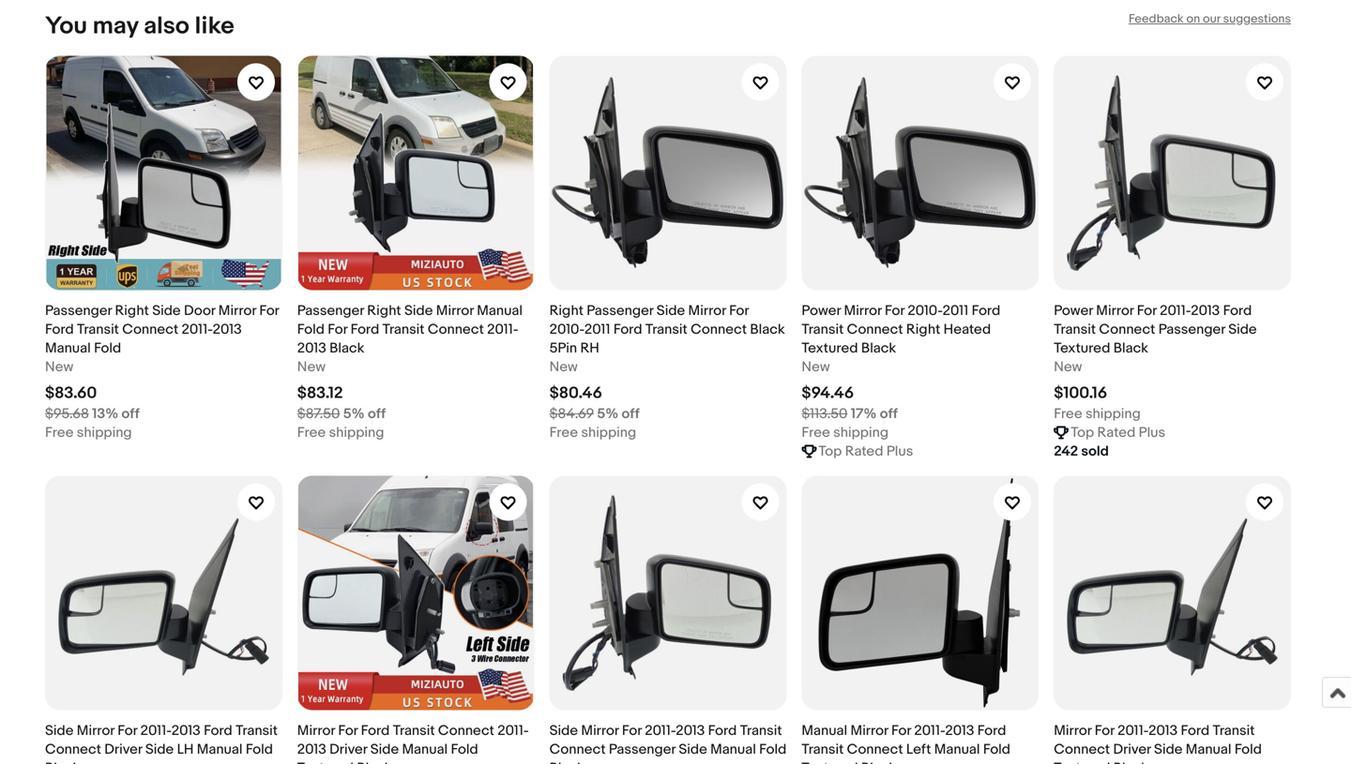 Task type: locate. For each thing, give the bounding box(es) containing it.
new text field up $83.60
[[45, 358, 73, 377]]

top rated plus text field down 17%
[[819, 443, 913, 461]]

new text field for $80.46
[[550, 358, 578, 377]]

mirror for 2011-2013 ford transit connect driver side manual fold textured black link
[[1054, 476, 1291, 765]]

free for $80.46
[[550, 425, 578, 442]]

shipping inside 'passenger right side mirror manual fold for ford transit connect 2011- 2013 black new $83.12 $87.50 5% off free shipping'
[[329, 425, 384, 442]]

also
[[144, 12, 189, 41]]

for
[[259, 303, 279, 320], [729, 303, 749, 320], [885, 303, 905, 320], [1137, 303, 1157, 320], [328, 322, 347, 339], [118, 723, 137, 740], [338, 723, 358, 740], [622, 723, 642, 740], [892, 723, 911, 740], [1095, 723, 1115, 740]]

top up 242 sold text field
[[1071, 425, 1094, 442]]

Free shipping text field
[[1054, 405, 1141, 424], [45, 424, 132, 443], [297, 424, 384, 443], [802, 424, 889, 443]]

2 off from the left
[[368, 406, 386, 423]]

3 off from the left
[[622, 406, 640, 423]]

black inside power mirror for 2010-2011 ford transit connect right heated textured black new $94.46 $113.50 17% off free shipping
[[861, 340, 896, 357]]

shipping down 13%
[[77, 425, 132, 442]]

shipping inside passenger right side door mirror for ford transit connect 2011-2013 manual fold new $83.60 $95.68 13% off free shipping
[[77, 425, 132, 442]]

free inside passenger right side door mirror for ford transit connect 2011-2013 manual fold new $83.60 $95.68 13% off free shipping
[[45, 425, 74, 442]]

1 vertical spatial top
[[819, 444, 842, 461]]

shipping
[[1086, 406, 1141, 423], [77, 425, 132, 442], [329, 425, 384, 442], [581, 425, 637, 442], [834, 425, 889, 442]]

connect inside 'mirror for ford transit connect 2011- 2013 driver side manual fold textured black'
[[438, 723, 494, 740]]

rated down 17%
[[845, 444, 884, 461]]

black inside mirror for 2011-2013 ford transit connect driver side manual fold textured black
[[1114, 761, 1149, 765]]

black inside 'passenger right side mirror manual fold for ford transit connect 2011- 2013 black new $83.12 $87.50 5% off free shipping'
[[330, 340, 365, 357]]

0 horizontal spatial 2010-
[[550, 322, 585, 339]]

0 horizontal spatial new text field
[[297, 358, 326, 377]]

1 horizontal spatial rated
[[1098, 425, 1136, 442]]

new
[[45, 359, 73, 376], [297, 359, 326, 376], [550, 359, 578, 376], [802, 359, 830, 376], [1054, 359, 1083, 376]]

rated up sold
[[1098, 425, 1136, 442]]

off inside power mirror for 2010-2011 ford transit connect right heated textured black new $94.46 $113.50 17% off free shipping
[[880, 406, 898, 423]]

242 sold text field
[[1054, 443, 1109, 461]]

free down the $84.69
[[550, 425, 578, 442]]

plus down previous price $113.50 17% off text box
[[887, 444, 913, 461]]

0 horizontal spatial 5%
[[343, 406, 365, 423]]

new text field up $83.12 text field
[[297, 358, 326, 377]]

off right $87.50
[[368, 406, 386, 423]]

suggestions
[[1223, 12, 1291, 26]]

for inside right passenger side mirror for 2010-2011 ford transit connect black 5pin rh new $80.46 $84.69 5% off free shipping
[[729, 303, 749, 320]]

2011- inside manual mirror for 2011-2013 ford transit connect left manual fold textured black
[[914, 723, 945, 740]]

plus
[[1139, 425, 1166, 442], [887, 444, 913, 461]]

2 new text field from the left
[[550, 358, 578, 377]]

transit inside 'mirror for ford transit connect 2011- 2013 driver side manual fold textured black'
[[393, 723, 435, 740]]

$113.50
[[802, 406, 848, 423]]

connect
[[122, 322, 178, 339], [428, 322, 484, 339], [691, 322, 747, 339], [847, 322, 903, 339], [1099, 322, 1156, 339], [438, 723, 494, 740], [45, 742, 101, 759], [550, 742, 606, 759], [847, 742, 903, 759], [1054, 742, 1110, 759]]

power up $100.16 text box
[[1054, 303, 1093, 320]]

black inside power mirror for 2011-2013 ford transit connect passenger side textured black new $100.16 free shipping
[[1114, 340, 1149, 357]]

1 vertical spatial 2011
[[585, 322, 610, 339]]

manual inside side mirror for 2011-2013 ford transit connect driver side lh manual fold black
[[197, 742, 243, 759]]

list containing $83.60
[[45, 41, 1306, 765]]

mirror for ford transit connect 2011- 2013 driver side manual fold textured black
[[297, 723, 529, 765]]

top rated plus down 17%
[[819, 444, 913, 461]]

0 vertical spatial rated
[[1098, 425, 1136, 442]]

power
[[802, 303, 841, 320], [1054, 303, 1093, 320]]

manual inside passenger right side door mirror for ford transit connect 2011-2013 manual fold new $83.60 $95.68 13% off free shipping
[[45, 340, 91, 357]]

new for $83.60
[[45, 359, 73, 376]]

ford inside passenger right side door mirror for ford transit connect 2011-2013 manual fold new $83.60 $95.68 13% off free shipping
[[45, 322, 74, 339]]

New text field
[[45, 358, 73, 377], [1054, 358, 1083, 377]]

off right 17%
[[880, 406, 898, 423]]

power for $94.46
[[802, 303, 841, 320]]

new text field up $100.16
[[1054, 358, 1083, 377]]

passenger inside power mirror for 2011-2013 ford transit connect passenger side textured black new $100.16 free shipping
[[1159, 322, 1226, 339]]

$83.60 text field
[[45, 384, 97, 404]]

top
[[1071, 425, 1094, 442], [819, 444, 842, 461]]

17%
[[851, 406, 877, 423]]

free down $95.68
[[45, 425, 74, 442]]

shipping down previous price $84.69 5% off text field
[[581, 425, 637, 442]]

2013 inside 'mirror for ford transit connect 2011- 2013 driver side manual fold textured black'
[[297, 742, 326, 759]]

rated
[[1098, 425, 1136, 442], [845, 444, 884, 461]]

1 new from the left
[[45, 359, 73, 376]]

list
[[45, 41, 1306, 765]]

5% for $80.46
[[597, 406, 619, 423]]

ford inside "side mirror for 2011-2013 ford transit connect passenger side manual fold black"
[[708, 723, 737, 740]]

2 horizontal spatial new text field
[[802, 358, 830, 377]]

top rated plus
[[1071, 425, 1166, 442], [819, 444, 913, 461]]

0 horizontal spatial 2011
[[585, 322, 610, 339]]

new down "5pin" at the left
[[550, 359, 578, 376]]

free shipping text field down $87.50
[[297, 424, 384, 443]]

New text field
[[297, 358, 326, 377], [550, 358, 578, 377], [802, 358, 830, 377]]

shipping inside power mirror for 2011-2013 ford transit connect passenger side textured black new $100.16 free shipping
[[1086, 406, 1141, 423]]

2011
[[943, 303, 969, 320], [585, 322, 610, 339]]

ford inside 'passenger right side mirror manual fold for ford transit connect 2011- 2013 black new $83.12 $87.50 5% off free shipping'
[[351, 322, 379, 339]]

top rated plus text field up sold
[[1071, 424, 1166, 443]]

0 horizontal spatial rated
[[845, 444, 884, 461]]

mirror inside 'passenger right side mirror manual fold for ford transit connect 2011- 2013 black new $83.12 $87.50 5% off free shipping'
[[436, 303, 474, 320]]

2011-
[[1160, 303, 1191, 320], [182, 322, 213, 339], [487, 322, 519, 339], [140, 723, 171, 740], [498, 723, 529, 740], [645, 723, 676, 740], [914, 723, 945, 740], [1118, 723, 1149, 740]]

2013
[[1191, 303, 1220, 320], [213, 322, 242, 339], [297, 340, 326, 357], [171, 723, 201, 740], [676, 723, 705, 740], [945, 723, 975, 740], [1149, 723, 1178, 740], [297, 742, 326, 759]]

power inside power mirror for 2011-2013 ford transit connect passenger side textured black new $100.16 free shipping
[[1054, 303, 1093, 320]]

ford
[[972, 303, 1001, 320], [1223, 303, 1252, 320], [45, 322, 74, 339], [351, 322, 379, 339], [614, 322, 642, 339], [204, 723, 233, 740], [361, 723, 390, 740], [708, 723, 737, 740], [978, 723, 1007, 740], [1181, 723, 1210, 740]]

mirror
[[218, 303, 256, 320], [436, 303, 474, 320], [688, 303, 726, 320], [844, 303, 882, 320], [1096, 303, 1134, 320], [77, 723, 114, 740], [297, 723, 335, 740], [581, 723, 619, 740], [851, 723, 888, 740], [1054, 723, 1092, 740]]

0 vertical spatial 2010-
[[908, 303, 943, 320]]

1 driver from the left
[[104, 742, 142, 759]]

previous price $95.68 13% off text field
[[45, 405, 140, 424]]

plus down power mirror for 2011-2013 ford transit connect passenger side textured black new $100.16 free shipping
[[1139, 425, 1166, 442]]

1 power from the left
[[802, 303, 841, 320]]

$100.16 text field
[[1054, 384, 1108, 404]]

2011 inside right passenger side mirror for 2010-2011 ford transit connect black 5pin rh new $80.46 $84.69 5% off free shipping
[[585, 322, 610, 339]]

shipping down $100.16 text box
[[1086, 406, 1141, 423]]

free down $113.50
[[802, 425, 830, 442]]

5% up free shipping text box
[[597, 406, 619, 423]]

$80.46
[[550, 384, 602, 404]]

mirror for ford transit connect 2011- 2013 driver side manual fold textured black link
[[297, 476, 535, 765]]

side inside power mirror for 2011-2013 ford transit connect passenger side textured black new $100.16 free shipping
[[1229, 322, 1257, 339]]

5% inside 'passenger right side mirror manual fold for ford transit connect 2011- 2013 black new $83.12 $87.50 5% off free shipping'
[[343, 406, 365, 423]]

side mirror for 2011-2013 ford transit connect driver side lh manual fold black
[[45, 723, 278, 765]]

free shipping text field down 13%
[[45, 424, 132, 443]]

3 new from the left
[[550, 359, 578, 376]]

may
[[93, 12, 138, 41]]

manual
[[477, 303, 523, 320], [45, 340, 91, 357], [802, 723, 848, 740], [197, 742, 243, 759], [402, 742, 448, 759], [711, 742, 756, 759], [935, 742, 980, 759], [1186, 742, 1232, 759]]

textured
[[802, 340, 858, 357], [1054, 340, 1111, 357], [297, 761, 354, 765], [802, 761, 858, 765], [1054, 761, 1111, 765]]

ford inside power mirror for 2011-2013 ford transit connect passenger side textured black new $100.16 free shipping
[[1223, 303, 1252, 320]]

5 new from the left
[[1054, 359, 1083, 376]]

off right 13%
[[122, 406, 140, 423]]

sold
[[1082, 444, 1109, 461]]

new for $83.12
[[297, 359, 326, 376]]

connect inside manual mirror for 2011-2013 ford transit connect left manual fold textured black
[[847, 742, 903, 759]]

1 vertical spatial plus
[[887, 444, 913, 461]]

power mirror for 2011-2013 ford transit connect passenger side textured black new $100.16 free shipping
[[1054, 303, 1257, 423]]

new text field down "5pin" at the left
[[550, 358, 578, 377]]

side inside 'passenger right side mirror manual fold for ford transit connect 2011- 2013 black new $83.12 $87.50 5% off free shipping'
[[404, 303, 433, 320]]

free inside right passenger side mirror for 2010-2011 ford transit connect black 5pin rh new $80.46 $84.69 5% off free shipping
[[550, 425, 578, 442]]

2 horizontal spatial driver
[[1114, 742, 1151, 759]]

0 horizontal spatial top rated plus
[[819, 444, 913, 461]]

0 horizontal spatial power
[[802, 303, 841, 320]]

power for $100.16
[[1054, 303, 1093, 320]]

for inside power mirror for 2010-2011 ford transit connect right heated textured black new $94.46 $113.50 17% off free shipping
[[885, 303, 905, 320]]

242 sold
[[1054, 444, 1109, 461]]

1 off from the left
[[122, 406, 140, 423]]

5%
[[343, 406, 365, 423], [597, 406, 619, 423]]

free inside power mirror for 2010-2011 ford transit connect right heated textured black new $94.46 $113.50 17% off free shipping
[[802, 425, 830, 442]]

0 horizontal spatial driver
[[104, 742, 142, 759]]

previous price $113.50 17% off text field
[[802, 405, 898, 424]]

shipping for $83.60
[[77, 425, 132, 442]]

1 horizontal spatial driver
[[330, 742, 367, 759]]

top rated plus up sold
[[1071, 425, 1166, 442]]

$94.46
[[802, 384, 854, 404]]

driver for 2013
[[330, 742, 367, 759]]

textured inside power mirror for 2010-2011 ford transit connect right heated textured black new $94.46 $113.50 17% off free shipping
[[802, 340, 858, 357]]

free shipping text field for $94.46
[[802, 424, 889, 443]]

shipping inside power mirror for 2010-2011 ford transit connect right heated textured black new $94.46 $113.50 17% off free shipping
[[834, 425, 889, 442]]

2 driver from the left
[[330, 742, 367, 759]]

2010-
[[908, 303, 943, 320], [550, 322, 585, 339]]

2011- inside power mirror for 2011-2013 ford transit connect passenger side textured black new $100.16 free shipping
[[1160, 303, 1191, 320]]

new up $83.60
[[45, 359, 73, 376]]

passenger right side door mirror for ford transit connect 2011-2013 manual fold new $83.60 $95.68 13% off free shipping
[[45, 303, 279, 442]]

new up $100.16
[[1054, 359, 1083, 376]]

new text field up $94.46 text field
[[802, 358, 830, 377]]

rh
[[580, 340, 600, 357]]

connect inside side mirror for 2011-2013 ford transit connect driver side lh manual fold black
[[45, 742, 101, 759]]

free
[[1054, 406, 1083, 423], [45, 425, 74, 442], [297, 425, 326, 442], [550, 425, 578, 442], [802, 425, 830, 442]]

new up $83.12 text field
[[297, 359, 326, 376]]

4 off from the left
[[880, 406, 898, 423]]

manual inside 'mirror for ford transit connect 2011- 2013 driver side manual fold textured black'
[[402, 742, 448, 759]]

fold inside mirror for 2011-2013 ford transit connect driver side manual fold textured black
[[1235, 742, 1262, 759]]

2011 up heated
[[943, 303, 969, 320]]

for inside passenger right side door mirror for ford transit connect 2011-2013 manual fold new $83.60 $95.68 13% off free shipping
[[259, 303, 279, 320]]

shipping down 17%
[[834, 425, 889, 442]]

free down $100.16 text box
[[1054, 406, 1083, 423]]

new up $94.46 text field
[[802, 359, 830, 376]]

2 new text field from the left
[[1054, 358, 1083, 377]]

like
[[195, 12, 234, 41]]

driver inside mirror for 2011-2013 ford transit connect driver side manual fold textured black
[[1114, 742, 1151, 759]]

you
[[45, 12, 87, 41]]

2011- inside side mirror for 2011-2013 ford transit connect driver side lh manual fold black
[[140, 723, 171, 740]]

0 vertical spatial top
[[1071, 425, 1094, 442]]

0 horizontal spatial new text field
[[45, 358, 73, 377]]

1 horizontal spatial 5%
[[597, 406, 619, 423]]

1 horizontal spatial top
[[1071, 425, 1094, 442]]

2013 inside power mirror for 2011-2013 ford transit connect passenger side textured black new $100.16 free shipping
[[1191, 303, 1220, 320]]

transit inside 'passenger right side mirror manual fold for ford transit connect 2011- 2013 black new $83.12 $87.50 5% off free shipping'
[[383, 322, 425, 339]]

4 new from the left
[[802, 359, 830, 376]]

1 horizontal spatial new text field
[[550, 358, 578, 377]]

mirror inside 'mirror for ford transit connect 2011- 2013 driver side manual fold textured black'
[[297, 723, 335, 740]]

driver inside 'mirror for ford transit connect 2011- 2013 driver side manual fold textured black'
[[330, 742, 367, 759]]

1 5% from the left
[[343, 406, 365, 423]]

2011- inside mirror for 2011-2013 ford transit connect driver side manual fold textured black
[[1118, 723, 1149, 740]]

0 horizontal spatial plus
[[887, 444, 913, 461]]

0 horizontal spatial top
[[819, 444, 842, 461]]

for inside mirror for 2011-2013 ford transit connect driver side manual fold textured black
[[1095, 723, 1115, 740]]

free shipping text field down $100.16 text box
[[1054, 405, 1141, 424]]

free down $87.50
[[297, 425, 326, 442]]

mirror inside manual mirror for 2011-2013 ford transit connect left manual fold textured black
[[851, 723, 888, 740]]

fold inside side mirror for 2011-2013 ford transit connect driver side lh manual fold black
[[246, 742, 273, 759]]

heated
[[944, 322, 991, 339]]

shipping down previous price $87.50 5% off text field
[[329, 425, 384, 442]]

ford inside power mirror for 2010-2011 ford transit connect right heated textured black new $94.46 $113.50 17% off free shipping
[[972, 303, 1001, 320]]

1 vertical spatial rated
[[845, 444, 884, 461]]

2011 inside power mirror for 2010-2011 ford transit connect right heated textured black new $94.46 $113.50 17% off free shipping
[[943, 303, 969, 320]]

new inside right passenger side mirror for 2010-2011 ford transit connect black 5pin rh new $80.46 $84.69 5% off free shipping
[[550, 359, 578, 376]]

power up $94.46
[[802, 303, 841, 320]]

black inside 'mirror for ford transit connect 2011- 2013 driver side manual fold textured black'
[[357, 761, 392, 765]]

top for the rightmost top rated plus "text field"
[[1071, 425, 1094, 442]]

free shipping text field down 17%
[[802, 424, 889, 443]]

off up free shipping text box
[[622, 406, 640, 423]]

new inside passenger right side door mirror for ford transit connect 2011-2013 manual fold new $83.60 $95.68 13% off free shipping
[[45, 359, 73, 376]]

textured inside manual mirror for 2011-2013 ford transit connect left manual fold textured black
[[802, 761, 858, 765]]

2011 up rh
[[585, 322, 610, 339]]

2 power from the left
[[1054, 303, 1093, 320]]

0 vertical spatial 2011
[[943, 303, 969, 320]]

fold inside manual mirror for 2011-2013 ford transit connect left manual fold textured black
[[983, 742, 1011, 759]]

free shipping text field for $83.60
[[45, 424, 132, 443]]

$87.50
[[297, 406, 340, 423]]

1 horizontal spatial power
[[1054, 303, 1093, 320]]

fold
[[297, 322, 325, 339], [94, 340, 121, 357], [246, 742, 273, 759], [451, 742, 478, 759], [759, 742, 787, 759], [983, 742, 1011, 759], [1235, 742, 1262, 759]]

right
[[115, 303, 149, 320], [367, 303, 401, 320], [550, 303, 584, 320], [907, 322, 941, 339]]

1 horizontal spatial top rated plus
[[1071, 425, 1166, 442]]

Top Rated Plus text field
[[1071, 424, 1166, 443], [819, 443, 913, 461]]

passenger inside 'passenger right side mirror manual fold for ford transit connect 2011- 2013 black new $83.12 $87.50 5% off free shipping'
[[297, 303, 364, 320]]

free inside 'passenger right side mirror manual fold for ford transit connect 2011- 2013 black new $83.12 $87.50 5% off free shipping'
[[297, 425, 326, 442]]

connect inside passenger right side door mirror for ford transit connect 2011-2013 manual fold new $83.60 $95.68 13% off free shipping
[[122, 322, 178, 339]]

1 horizontal spatial 2011
[[943, 303, 969, 320]]

top down $113.50
[[819, 444, 842, 461]]

our
[[1203, 12, 1221, 26]]

black
[[750, 322, 785, 339], [330, 340, 365, 357], [861, 340, 896, 357], [1114, 340, 1149, 357], [45, 761, 80, 765], [357, 761, 392, 765], [550, 761, 585, 765], [861, 761, 896, 765], [1114, 761, 1149, 765]]

2010- inside right passenger side mirror for 2010-2011 ford transit connect black 5pin rh new $80.46 $84.69 5% off free shipping
[[550, 322, 585, 339]]

2013 inside passenger right side door mirror for ford transit connect 2011-2013 manual fold new $83.60 $95.68 13% off free shipping
[[213, 322, 242, 339]]

2 new from the left
[[297, 359, 326, 376]]

feedback on our suggestions
[[1129, 12, 1291, 26]]

0 vertical spatial plus
[[1139, 425, 1166, 442]]

2 5% from the left
[[597, 406, 619, 423]]

off
[[122, 406, 140, 423], [368, 406, 386, 423], [622, 406, 640, 423], [880, 406, 898, 423]]

1 vertical spatial 2010-
[[550, 322, 585, 339]]

5% right $87.50
[[343, 406, 365, 423]]

1 horizontal spatial new text field
[[1054, 358, 1083, 377]]

side
[[152, 303, 181, 320], [404, 303, 433, 320], [657, 303, 685, 320], [1229, 322, 1257, 339], [45, 723, 74, 740], [550, 723, 578, 740], [145, 742, 174, 759], [370, 742, 399, 759], [679, 742, 707, 759], [1154, 742, 1183, 759]]

passenger
[[45, 303, 112, 320], [297, 303, 364, 320], [587, 303, 654, 320], [1159, 322, 1226, 339], [609, 742, 676, 759]]

new text field for $83.12
[[297, 358, 326, 377]]

$94.46 text field
[[802, 384, 854, 404]]

1 new text field from the left
[[45, 358, 73, 377]]

1 horizontal spatial 2010-
[[908, 303, 943, 320]]

3 driver from the left
[[1114, 742, 1151, 759]]

mirror inside side mirror for 2011-2013 ford transit connect driver side lh manual fold black
[[77, 723, 114, 740]]

1 new text field from the left
[[297, 358, 326, 377]]

1 horizontal spatial plus
[[1139, 425, 1166, 442]]

transit
[[77, 322, 119, 339], [383, 322, 425, 339], [646, 322, 688, 339], [802, 322, 844, 339], [1054, 322, 1096, 339], [236, 723, 278, 740], [393, 723, 435, 740], [740, 723, 782, 740], [1213, 723, 1255, 740], [802, 742, 844, 759]]

driver
[[104, 742, 142, 759], [330, 742, 367, 759], [1114, 742, 1151, 759]]

manual mirror for 2011-2013 ford transit connect left manual fold textured black
[[802, 723, 1011, 765]]



Task type: vqa. For each thing, say whether or not it's contained in the screenshot.
1st 5%
yes



Task type: describe. For each thing, give the bounding box(es) containing it.
free inside power mirror for 2011-2013 ford transit connect passenger side textured black new $100.16 free shipping
[[1054, 406, 1083, 423]]

connect inside 'passenger right side mirror manual fold for ford transit connect 2011- 2013 black new $83.12 $87.50 5% off free shipping'
[[428, 322, 484, 339]]

ford inside right passenger side mirror for 2010-2011 ford transit connect black 5pin rh new $80.46 $84.69 5% off free shipping
[[614, 322, 642, 339]]

new text field for $100.16
[[1054, 358, 1083, 377]]

right inside 'passenger right side mirror manual fold for ford transit connect 2011- 2013 black new $83.12 $87.50 5% off free shipping'
[[367, 303, 401, 320]]

plus for the rightmost top rated plus "text field"
[[1139, 425, 1166, 442]]

connect inside mirror for 2011-2013 ford transit connect driver side manual fold textured black
[[1054, 742, 1110, 759]]

manual inside "side mirror for 2011-2013 ford transit connect passenger side manual fold black"
[[711, 742, 756, 759]]

side mirror for 2011-2013 ford transit connect driver side lh manual fold black link
[[45, 476, 282, 765]]

textured for manual mirror for 2011-2013 ford transit connect left manual fold textured black
[[802, 761, 858, 765]]

fold inside "side mirror for 2011-2013 ford transit connect passenger side manual fold black"
[[759, 742, 787, 759]]

transit inside side mirror for 2011-2013 ford transit connect driver side lh manual fold black
[[236, 723, 278, 740]]

transit inside power mirror for 2011-2013 ford transit connect passenger side textured black new $100.16 free shipping
[[1054, 322, 1096, 339]]

lh
[[177, 742, 194, 759]]

driver for connect
[[1114, 742, 1151, 759]]

transit inside manual mirror for 2011-2013 ford transit connect left manual fold textured black
[[802, 742, 844, 759]]

$83.12
[[297, 384, 343, 404]]

door
[[184, 303, 215, 320]]

2011- inside passenger right side door mirror for ford transit connect 2011-2013 manual fold new $83.60 $95.68 13% off free shipping
[[182, 322, 213, 339]]

previous price $87.50 5% off text field
[[297, 405, 386, 424]]

previous price $84.69 5% off text field
[[550, 405, 640, 424]]

5pin
[[550, 340, 577, 357]]

fold inside 'passenger right side mirror manual fold for ford transit connect 2011- 2013 black new $83.12 $87.50 5% off free shipping'
[[297, 322, 325, 339]]

ford inside manual mirror for 2011-2013 ford transit connect left manual fold textured black
[[978, 723, 1007, 740]]

for inside side mirror for 2011-2013 ford transit connect driver side lh manual fold black
[[118, 723, 137, 740]]

connect inside power mirror for 2010-2011 ford transit connect right heated textured black new $94.46 $113.50 17% off free shipping
[[847, 322, 903, 339]]

right inside right passenger side mirror for 2010-2011 ford transit connect black 5pin rh new $80.46 $84.69 5% off free shipping
[[550, 303, 584, 320]]

you may also like
[[45, 12, 234, 41]]

new for $80.46
[[550, 359, 578, 376]]

for inside power mirror for 2011-2013 ford transit connect passenger side textured black new $100.16 free shipping
[[1137, 303, 1157, 320]]

connect inside right passenger side mirror for 2010-2011 ford transit connect black 5pin rh new $80.46 $84.69 5% off free shipping
[[691, 322, 747, 339]]

manual mirror for 2011-2013 ford transit connect left manual fold textured black link
[[802, 476, 1039, 765]]

2013 inside manual mirror for 2011-2013 ford transit connect left manual fold textured black
[[945, 723, 975, 740]]

passenger inside "side mirror for 2011-2013 ford transit connect passenger side manual fold black"
[[609, 742, 676, 759]]

242
[[1054, 444, 1078, 461]]

mirror inside power mirror for 2010-2011 ford transit connect right heated textured black new $94.46 $113.50 17% off free shipping
[[844, 303, 882, 320]]

2011- inside 'passenger right side mirror manual fold for ford transit connect 2011- 2013 black new $83.12 $87.50 5% off free shipping'
[[487, 322, 519, 339]]

2013 inside 'passenger right side mirror manual fold for ford transit connect 2011- 2013 black new $83.12 $87.50 5% off free shipping'
[[297, 340, 326, 357]]

black inside side mirror for 2011-2013 ford transit connect driver side lh manual fold black
[[45, 761, 80, 765]]

2013 inside "side mirror for 2011-2013 ford transit connect passenger side manual fold black"
[[676, 723, 705, 740]]

off for $83.12
[[368, 406, 386, 423]]

5% for $83.12
[[343, 406, 365, 423]]

free for $83.60
[[45, 425, 74, 442]]

left
[[907, 742, 931, 759]]

free for $83.12
[[297, 425, 326, 442]]

black inside "side mirror for 2011-2013 ford transit connect passenger side manual fold black"
[[550, 761, 585, 765]]

passenger inside right passenger side mirror for 2010-2011 ford transit connect black 5pin rh new $80.46 $84.69 5% off free shipping
[[587, 303, 654, 320]]

rated for the rightmost top rated plus "text field"
[[1098, 425, 1136, 442]]

fold inside 'mirror for ford transit connect 2011- 2013 driver side manual fold textured black'
[[451, 742, 478, 759]]

feedback
[[1129, 12, 1184, 26]]

0 vertical spatial top rated plus
[[1071, 425, 1166, 442]]

$83.60
[[45, 384, 97, 404]]

for inside manual mirror for 2011-2013 ford transit connect left manual fold textured black
[[892, 723, 911, 740]]

passenger inside passenger right side door mirror for ford transit connect 2011-2013 manual fold new $83.60 $95.68 13% off free shipping
[[45, 303, 112, 320]]

side mirror for 2011-2013 ford transit connect passenger side manual fold black link
[[550, 476, 787, 765]]

textured for mirror for ford transit connect 2011- 2013 driver side manual fold textured black
[[297, 761, 354, 765]]

1 vertical spatial top rated plus
[[819, 444, 913, 461]]

side inside right passenger side mirror for 2010-2011 ford transit connect black 5pin rh new $80.46 $84.69 5% off free shipping
[[657, 303, 685, 320]]

2011- inside 'mirror for ford transit connect 2011- 2013 driver side manual fold textured black'
[[498, 723, 529, 740]]

on
[[1187, 12, 1200, 26]]

mirror inside right passenger side mirror for 2010-2011 ford transit connect black 5pin rh new $80.46 $84.69 5% off free shipping
[[688, 303, 726, 320]]

2013 inside mirror for 2011-2013 ford transit connect driver side manual fold textured black
[[1149, 723, 1178, 740]]

mirror for 2011-2013 ford transit connect driver side manual fold textured black
[[1054, 723, 1262, 765]]

right inside power mirror for 2010-2011 ford transit connect right heated textured black new $94.46 $113.50 17% off free shipping
[[907, 322, 941, 339]]

power mirror for 2010-2011 ford transit connect right heated textured black new $94.46 $113.50 17% off free shipping
[[802, 303, 1001, 442]]

1 horizontal spatial top rated plus text field
[[1071, 424, 1166, 443]]

shipping for $80.46
[[581, 425, 637, 442]]

side inside mirror for 2011-2013 ford transit connect driver side manual fold textured black
[[1154, 742, 1183, 759]]

for inside 'mirror for ford transit connect 2011- 2013 driver side manual fold textured black'
[[338, 723, 358, 740]]

off for $83.60
[[122, 406, 140, 423]]

mirror inside passenger right side door mirror for ford transit connect 2011-2013 manual fold new $83.60 $95.68 13% off free shipping
[[218, 303, 256, 320]]

0 horizontal spatial top rated plus text field
[[819, 443, 913, 461]]

new text field for $83.60
[[45, 358, 73, 377]]

off for $80.46
[[622, 406, 640, 423]]

mirror inside "side mirror for 2011-2013 ford transit connect passenger side manual fold black"
[[581, 723, 619, 740]]

2011- inside "side mirror for 2011-2013 ford transit connect passenger side manual fold black"
[[645, 723, 676, 740]]

new inside power mirror for 2010-2011 ford transit connect right heated textured black new $94.46 $113.50 17% off free shipping
[[802, 359, 830, 376]]

$95.68
[[45, 406, 89, 423]]

$84.69
[[550, 406, 594, 423]]

fold inside passenger right side door mirror for ford transit connect 2011-2013 manual fold new $83.60 $95.68 13% off free shipping
[[94, 340, 121, 357]]

ford inside 'mirror for ford transit connect 2011- 2013 driver side manual fold textured black'
[[361, 723, 390, 740]]

shipping for $83.12
[[329, 425, 384, 442]]

feedback on our suggestions link
[[1129, 12, 1291, 26]]

black inside right passenger side mirror for 2010-2011 ford transit connect black 5pin rh new $80.46 $84.69 5% off free shipping
[[750, 322, 785, 339]]

plus for the left top rated plus "text field"
[[887, 444, 913, 461]]

transit inside "side mirror for 2011-2013 ford transit connect passenger side manual fold black"
[[740, 723, 782, 740]]

ford inside side mirror for 2011-2013 ford transit connect driver side lh manual fold black
[[204, 723, 233, 740]]

connect inside "side mirror for 2011-2013 ford transit connect passenger side manual fold black"
[[550, 742, 606, 759]]

Free shipping text field
[[550, 424, 637, 443]]

side mirror for 2011-2013 ford transit connect passenger side manual fold black
[[550, 723, 787, 765]]

2010- inside power mirror for 2010-2011 ford transit connect right heated textured black new $94.46 $113.50 17% off free shipping
[[908, 303, 943, 320]]

textured for mirror for 2011-2013 ford transit connect driver side manual fold textured black
[[1054, 761, 1111, 765]]

3 new text field from the left
[[802, 358, 830, 377]]

driver inside side mirror for 2011-2013 ford transit connect driver side lh manual fold black
[[104, 742, 142, 759]]

top for the left top rated plus "text field"
[[819, 444, 842, 461]]

$80.46 text field
[[550, 384, 602, 404]]

manual inside mirror for 2011-2013 ford transit connect driver side manual fold textured black
[[1186, 742, 1232, 759]]

ford inside mirror for 2011-2013 ford transit connect driver side manual fold textured black
[[1181, 723, 1210, 740]]

right passenger side mirror for 2010-2011 ford transit connect black 5pin rh new $80.46 $84.69 5% off free shipping
[[550, 303, 785, 442]]

13%
[[92, 406, 118, 423]]

for inside "side mirror for 2011-2013 ford transit connect passenger side manual fold black"
[[622, 723, 642, 740]]

side inside passenger right side door mirror for ford transit connect 2011-2013 manual fold new $83.60 $95.68 13% off free shipping
[[152, 303, 181, 320]]

transit inside mirror for 2011-2013 ford transit connect driver side manual fold textured black
[[1213, 723, 1255, 740]]

mirror inside power mirror for 2011-2013 ford transit connect passenger side textured black new $100.16 free shipping
[[1096, 303, 1134, 320]]

2013 inside side mirror for 2011-2013 ford transit connect driver side lh manual fold black
[[171, 723, 201, 740]]

transit inside passenger right side door mirror for ford transit connect 2011-2013 manual fold new $83.60 $95.68 13% off free shipping
[[77, 322, 119, 339]]

new inside power mirror for 2011-2013 ford transit connect passenger side textured black new $100.16 free shipping
[[1054, 359, 1083, 376]]

$100.16
[[1054, 384, 1108, 404]]

textured inside power mirror for 2011-2013 ford transit connect passenger side textured black new $100.16 free shipping
[[1054, 340, 1111, 357]]

rated for the left top rated plus "text field"
[[845, 444, 884, 461]]

for inside 'passenger right side mirror manual fold for ford transit connect 2011- 2013 black new $83.12 $87.50 5% off free shipping'
[[328, 322, 347, 339]]

transit inside right passenger side mirror for 2010-2011 ford transit connect black 5pin rh new $80.46 $84.69 5% off free shipping
[[646, 322, 688, 339]]

side inside 'mirror for ford transit connect 2011- 2013 driver side manual fold textured black'
[[370, 742, 399, 759]]

manual inside 'passenger right side mirror manual fold for ford transit connect 2011- 2013 black new $83.12 $87.50 5% off free shipping'
[[477, 303, 523, 320]]

passenger right side mirror manual fold for ford transit connect 2011- 2013 black new $83.12 $87.50 5% off free shipping
[[297, 303, 523, 442]]

$83.12 text field
[[297, 384, 343, 404]]

free shipping text field for $83.12
[[297, 424, 384, 443]]



